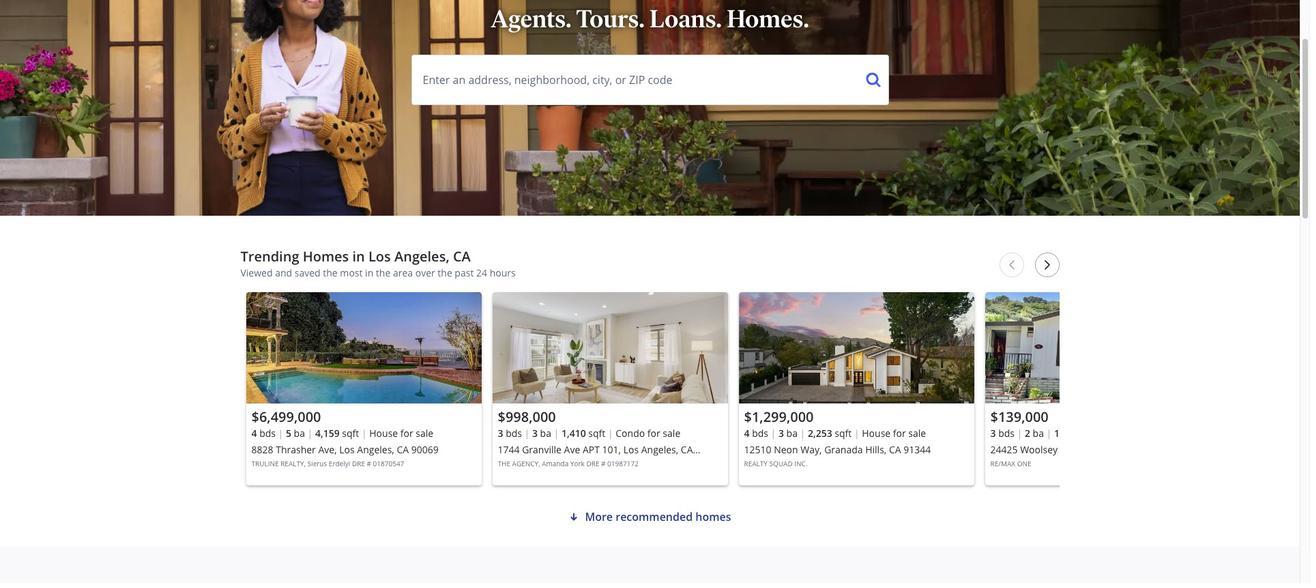 Task type: locate. For each thing, give the bounding box(es) containing it.
3 bds for 2
[[991, 427, 1015, 440]]

24425 woolsey canyon rd space 132, canoga park, ca 91304 image
[[986, 292, 1221, 403]]

2 for from the left
[[648, 427, 661, 440]]

3 ba from the left
[[787, 427, 798, 440]]

house for sale for $1,299,000
[[862, 427, 927, 440]]

2 dre from the left
[[587, 459, 600, 468]]

saved
[[295, 266, 321, 279]]

area
[[393, 266, 413, 279]]

sale inside 8828 thrasher ave, los angeles, ca 90069 element
[[416, 427, 434, 440]]

house up 8828 thrasher ave, los angeles, ca 90069 link
[[370, 427, 398, 440]]

2 horizontal spatial los
[[624, 443, 639, 456]]

ba for $6,499,000
[[294, 427, 305, 440]]

house up "hills,"
[[862, 427, 891, 440]]

ba
[[294, 427, 305, 440], [540, 427, 552, 440], [787, 427, 798, 440], [1033, 427, 1045, 440]]

3 3 from the left
[[779, 427, 784, 440]]

angeles,
[[395, 247, 450, 266], [357, 443, 394, 456], [642, 443, 679, 456]]

1 for from the left
[[401, 427, 414, 440]]

ba up the 'neon' at bottom
[[787, 427, 798, 440]]

for for $998,000
[[648, 427, 661, 440]]

0 horizontal spatial house
[[370, 427, 398, 440]]

angeles, down condo for sale at the bottom of page
[[642, 443, 679, 456]]

for up 90069
[[401, 427, 414, 440]]

ba for $1,299,000
[[787, 427, 798, 440]]

sale
[[416, 427, 434, 440], [663, 427, 681, 440], [909, 427, 927, 440]]

3 bds
[[498, 427, 522, 440], [991, 427, 1015, 440]]

4 bds from the left
[[999, 427, 1015, 440]]

granada
[[825, 443, 863, 456]]

house for sale inside 12510 neon way, granada hills, ca 91344 element
[[862, 427, 927, 440]]

bds inside 8828 thrasher ave, los angeles, ca 90069 element
[[260, 427, 276, 440]]

0 horizontal spatial 4 bds
[[252, 427, 276, 440]]

3 bds up 24425
[[991, 427, 1015, 440]]

2 ba from the left
[[540, 427, 552, 440]]

1 horizontal spatial los
[[369, 247, 391, 266]]

for inside the 1744 granville ave apt 101, los angeles, ca 90025 element
[[648, 427, 661, 440]]

los inside trending homes in los angeles, ca viewed and saved the most in the area over the past 24 hours
[[369, 247, 391, 266]]

1 horizontal spatial house
[[862, 427, 891, 440]]

1 ba from the left
[[294, 427, 305, 440]]

1 sqft from the left
[[342, 427, 359, 440]]

1 sale from the left
[[416, 427, 434, 440]]

Search text field
[[412, 55, 856, 104]]

3 down $1,299,000
[[779, 427, 784, 440]]

homes.
[[727, 4, 810, 33]]

2 3 bds from the left
[[991, 427, 1015, 440]]

3 ba inside 12510 neon way, granada hills, ca 91344 element
[[779, 427, 798, 440]]

3 up 24425
[[991, 427, 996, 440]]

ba inside the 1744 granville ave apt 101, los angeles, ca 90025 element
[[540, 427, 552, 440]]

3 up granville
[[533, 427, 538, 440]]

house for $6,499,000
[[370, 427, 398, 440]]

agents.
[[491, 4, 572, 33]]

sqft inside 8828 thrasher ave, los angeles, ca 90069 element
[[342, 427, 359, 440]]

in up most
[[353, 247, 365, 266]]

1 horizontal spatial 4 bds
[[745, 427, 769, 440]]

sale right condo
[[663, 427, 681, 440]]

# down 101,
[[602, 459, 606, 468]]

0 horizontal spatial dre
[[352, 459, 365, 468]]

3
[[498, 427, 504, 440], [533, 427, 538, 440], [779, 427, 784, 440], [991, 427, 996, 440]]

2,253 sqft
[[808, 427, 852, 440]]

1 house from the left
[[370, 427, 398, 440]]

rd
[[1097, 443, 1109, 456]]

for up "91344" at the right
[[894, 427, 906, 440]]

house
[[370, 427, 398, 440], [862, 427, 891, 440]]

2 horizontal spatial sqft
[[835, 427, 852, 440]]

los inside the 8828 thrasher ave, los angeles, ca 90069 truline realty, sierus erdelyi dre # 01870547
[[339, 443, 355, 456]]

angeles, inside trending homes in los angeles, ca viewed and saved the most in the area over the past 24 hours
[[395, 247, 450, 266]]

4 bds inside 8828 thrasher ave, los angeles, ca 90069 element
[[252, 427, 276, 440]]

0 vertical spatial chevron right image
[[398, 19, 415, 36]]

1 horizontal spatial in
[[365, 266, 374, 279]]

$998,000 group
[[493, 292, 728, 485]]

ca inside 24425 woolsey canyon rd space 132, canoga park, ca 91304
[[1016, 459, 1028, 472]]

1 horizontal spatial house for sale
[[862, 427, 927, 440]]

homes
[[696, 509, 732, 524]]

3 ba
[[533, 427, 552, 440], [779, 427, 798, 440]]

0 horizontal spatial the
[[323, 266, 338, 279]]

4 ba from the left
[[1033, 427, 1045, 440]]

bds for $6,499,000
[[260, 427, 276, 440]]

sale inside 12510 neon way, granada hills, ca 91344 element
[[909, 427, 927, 440]]

2
[[1025, 427, 1031, 440]]

0 horizontal spatial for
[[401, 427, 414, 440]]

2 4 from the left
[[745, 427, 750, 440]]

3 inside group
[[991, 427, 996, 440]]

4 bds
[[252, 427, 276, 440], [745, 427, 769, 440]]

0 horizontal spatial 3 ba
[[533, 427, 552, 440]]

realty
[[745, 459, 768, 468]]

3 bds up "1744"
[[498, 427, 522, 440]]

4 bds up 8828
[[252, 427, 276, 440]]

1 horizontal spatial for
[[648, 427, 661, 440]]

1 horizontal spatial chevron right image
[[1042, 259, 1053, 270]]

recommended
[[616, 509, 693, 524]]

dre down 8828 thrasher ave, los angeles, ca 90069 link
[[352, 459, 365, 468]]

house for sale up "hills,"
[[862, 427, 927, 440]]

3 bds from the left
[[752, 427, 769, 440]]

3 ba for $1,299,000
[[779, 427, 798, 440]]

1 horizontal spatial #
[[602, 459, 606, 468]]

loans.
[[650, 4, 722, 33]]

ca inside 12510 neon way, granada hills, ca 91344 realty squad inc.
[[890, 443, 902, 456]]

1 horizontal spatial sqft
[[589, 427, 606, 440]]

1744
[[498, 443, 520, 456]]

ba right the 2
[[1033, 427, 1045, 440]]

4 up 12510
[[745, 427, 750, 440]]

sqft for $6,499,000
[[342, 427, 359, 440]]

bds inside 12510 neon way, granada hills, ca 91344 element
[[752, 427, 769, 440]]

#
[[367, 459, 371, 468], [602, 459, 606, 468]]

the down homes
[[323, 266, 338, 279]]

1 dre from the left
[[352, 459, 365, 468]]

0 horizontal spatial sqft
[[342, 427, 359, 440]]

1 horizontal spatial dre
[[587, 459, 600, 468]]

los for in
[[369, 247, 391, 266]]

house for sale
[[370, 427, 434, 440], [862, 427, 927, 440]]

ca inside the 8828 thrasher ave, los angeles, ca 90069 truline realty, sierus erdelyi dre # 01870547
[[397, 443, 409, 456]]

5 ba
[[286, 427, 305, 440]]

angeles, up over in the top left of the page
[[395, 247, 450, 266]]

for
[[401, 427, 414, 440], [648, 427, 661, 440], [894, 427, 906, 440]]

sqft inside 12510 neon way, granada hills, ca 91344 element
[[835, 427, 852, 440]]

1 4 from the left
[[252, 427, 257, 440]]

ba inside 8828 thrasher ave, los angeles, ca 90069 element
[[294, 427, 305, 440]]

the
[[498, 459, 511, 468]]

0 vertical spatial in
[[353, 247, 365, 266]]

3 ba up granville
[[533, 427, 552, 440]]

dre down apt
[[587, 459, 600, 468]]

# inside the 1744 granville ave apt 101, los angeles, ca 90025 element
[[602, 459, 606, 468]]

los inside 1744 granville ave apt 101, los angeles, ca 90025
[[624, 443, 639, 456]]

sale inside the 1744 granville ave apt 101, los angeles, ca 90025 element
[[663, 427, 681, 440]]

sqft inside the 1744 granville ave apt 101, los angeles, ca 90025 element
[[589, 427, 606, 440]]

more recommended homes button
[[569, 509, 732, 525]]

4 up 8828
[[252, 427, 257, 440]]

2 horizontal spatial the
[[438, 266, 452, 279]]

bds inside the 1744 granville ave apt 101, los angeles, ca 90025 element
[[506, 427, 522, 440]]

12510 neon way, granada hills, ca 91344 element
[[739, 292, 975, 485]]

for right condo
[[648, 427, 661, 440]]

ba right 5
[[294, 427, 305, 440]]

house for sale for $6,499,000
[[370, 427, 434, 440]]

los up 01987172
[[624, 443, 639, 456]]

0 horizontal spatial 4
[[252, 427, 257, 440]]

1 3 bds from the left
[[498, 427, 522, 440]]

park,
[[991, 459, 1013, 472]]

0 horizontal spatial chevron right image
[[398, 19, 415, 36]]

for inside 12510 neon way, granada hills, ca 91344 element
[[894, 427, 906, 440]]

1 horizontal spatial the
[[376, 266, 391, 279]]

2 house from the left
[[862, 427, 891, 440]]

apt
[[583, 443, 600, 456]]

sqft up 8828 thrasher ave, los angeles, ca 90069 link
[[342, 427, 359, 440]]

house inside 12510 neon way, granada hills, ca 91344 element
[[862, 427, 891, 440]]

for for $6,499,000
[[401, 427, 414, 440]]

ba inside 12510 neon way, granada hills, ca 91344 element
[[787, 427, 798, 440]]

in right most
[[365, 266, 374, 279]]

ca for in
[[453, 247, 471, 266]]

ba inside 24425 woolsey canyon rd space 132, canoga park, ca 91304 element
[[1033, 427, 1045, 440]]

12510 neon way, granada hills, ca 91344 image
[[739, 292, 975, 403]]

sqft for $998,000
[[589, 427, 606, 440]]

squad
[[770, 459, 793, 468]]

1 bds from the left
[[260, 427, 276, 440]]

# down 8828 thrasher ave, los angeles, ca 90069 link
[[367, 459, 371, 468]]

$6,499,000
[[252, 408, 321, 426]]

24425
[[991, 443, 1018, 456]]

2 house for sale from the left
[[862, 427, 927, 440]]

12510 neon way, granada hills, ca 91344 link
[[745, 442, 969, 458]]

1 horizontal spatial sale
[[663, 427, 681, 440]]

8828 thrasher ave, los angeles, ca 90069 truline realty, sierus erdelyi dre # 01870547
[[252, 443, 439, 468]]

0 horizontal spatial los
[[339, 443, 355, 456]]

2 bds from the left
[[506, 427, 522, 440]]

for inside 8828 thrasher ave, los angeles, ca 90069 element
[[401, 427, 414, 440]]

the left area
[[376, 266, 391, 279]]

3 sqft from the left
[[835, 427, 852, 440]]

# inside the 8828 thrasher ave, los angeles, ca 90069 truline realty, sierus erdelyi dre # 01870547
[[367, 459, 371, 468]]

5
[[286, 427, 292, 440]]

24425 woolsey canyon rd space 132, canoga park, ca 91304 link
[[991, 442, 1216, 472]]

ca inside 1744 granville ave apt 101, los angeles, ca 90025
[[681, 443, 693, 456]]

dre
[[352, 459, 365, 468], [587, 459, 600, 468]]

90069
[[412, 443, 439, 456]]

101,
[[603, 443, 621, 456]]

sqft up apt
[[589, 427, 606, 440]]

1 house for sale from the left
[[370, 427, 434, 440]]

the
[[323, 266, 338, 279], [376, 266, 391, 279], [438, 266, 452, 279]]

3 for from the left
[[894, 427, 906, 440]]

bds up "1744"
[[506, 427, 522, 440]]

search image
[[865, 72, 882, 88]]

0 horizontal spatial #
[[367, 459, 371, 468]]

2 horizontal spatial for
[[894, 427, 906, 440]]

angeles, up '01870547' at bottom
[[357, 443, 394, 456]]

chevron right image
[[398, 19, 415, 36], [1042, 259, 1053, 270]]

3 bds for 3
[[498, 427, 522, 440]]

angeles, inside the 8828 thrasher ave, los angeles, ca 90069 truline realty, sierus erdelyi dre # 01870547
[[357, 443, 394, 456]]

list
[[241, 287, 1221, 498]]

bds for $1,299,000
[[752, 427, 769, 440]]

2 # from the left
[[602, 459, 606, 468]]

2 4 bds from the left
[[745, 427, 769, 440]]

4,159 sqft
[[315, 427, 359, 440]]

way,
[[801, 443, 822, 456]]

bds up 12510
[[752, 427, 769, 440]]

more
[[585, 509, 613, 524]]

house inside 8828 thrasher ave, los angeles, ca 90069 element
[[370, 427, 398, 440]]

0 horizontal spatial house for sale
[[370, 427, 434, 440]]

1 horizontal spatial 4
[[745, 427, 750, 440]]

2 sale from the left
[[663, 427, 681, 440]]

house for sale inside 8828 thrasher ave, los angeles, ca 90069 element
[[370, 427, 434, 440]]

bds
[[260, 427, 276, 440], [506, 427, 522, 440], [752, 427, 769, 440], [999, 427, 1015, 440]]

canyon
[[1061, 443, 1094, 456]]

york
[[571, 459, 585, 468]]

3 ba inside the 1744 granville ave apt 101, los angeles, ca 90025 element
[[533, 427, 552, 440]]

4 3 from the left
[[991, 427, 996, 440]]

4 bds up 12510
[[745, 427, 769, 440]]

re/max
[[991, 459, 1016, 468]]

2 sqft from the left
[[589, 427, 606, 440]]

sale up 90069
[[416, 427, 434, 440]]

1 4 bds from the left
[[252, 427, 276, 440]]

1 3 from the left
[[498, 427, 504, 440]]

4 inside 8828 thrasher ave, los angeles, ca 90069 element
[[252, 427, 257, 440]]

list containing $6,499,000
[[241, 287, 1221, 498]]

ba up granville
[[540, 427, 552, 440]]

1 # from the left
[[367, 459, 371, 468]]

4 bds for $6,499,000
[[252, 427, 276, 440]]

chevron left image
[[1007, 259, 1018, 270]]

agents. tours. loans. homes.
[[491, 4, 810, 33]]

3 up "1744"
[[498, 427, 504, 440]]

more recommended homes
[[585, 509, 732, 524]]

sale for $6,499,000
[[416, 427, 434, 440]]

2,253
[[808, 427, 833, 440]]

4 for $1,299,000
[[745, 427, 750, 440]]

01870547
[[373, 459, 404, 468]]

los right homes
[[369, 247, 391, 266]]

sqft up granada
[[835, 427, 852, 440]]

3 sale from the left
[[909, 427, 927, 440]]

0 horizontal spatial 3 bds
[[498, 427, 522, 440]]

house for sale up 90069
[[370, 427, 434, 440]]

1744 granville ave apt 101, los angeles, ca 90025 image
[[493, 292, 728, 403]]

90025
[[498, 459, 525, 472]]

2 horizontal spatial sale
[[909, 427, 927, 440]]

sale up "91344" at the right
[[909, 427, 927, 440]]

in
[[353, 247, 365, 266], [365, 266, 374, 279]]

los
[[369, 247, 391, 266], [339, 443, 355, 456], [624, 443, 639, 456]]

neon
[[774, 443, 799, 456]]

1 horizontal spatial 3 ba
[[779, 427, 798, 440]]

bds up 24425
[[999, 427, 1015, 440]]

sale for $998,000
[[663, 427, 681, 440]]

one
[[1018, 459, 1032, 468]]

1 vertical spatial in
[[365, 266, 374, 279]]

3 inside $1,299,000 group
[[779, 427, 784, 440]]

2 3 ba from the left
[[779, 427, 798, 440]]

2 3 from the left
[[533, 427, 538, 440]]

and
[[275, 266, 292, 279]]

the left past at the top left of the page
[[438, 266, 452, 279]]

3 bds inside the 1744 granville ave apt 101, los angeles, ca 90025 element
[[498, 427, 522, 440]]

0 horizontal spatial sale
[[416, 427, 434, 440]]

4 bds inside 12510 neon way, granada hills, ca 91344 element
[[745, 427, 769, 440]]

hills,
[[866, 443, 887, 456]]

4 inside $1,299,000 group
[[745, 427, 750, 440]]

3 ba up the 'neon' at bottom
[[779, 427, 798, 440]]

8828
[[252, 443, 273, 456]]

1 horizontal spatial 3 bds
[[991, 427, 1015, 440]]

ca inside trending homes in los angeles, ca viewed and saved the most in the area over the past 24 hours
[[453, 247, 471, 266]]

3 bds inside 24425 woolsey canyon rd space 132, canoga park, ca 91304 element
[[991, 427, 1015, 440]]

1 3 ba from the left
[[533, 427, 552, 440]]

3 ba for $998,000
[[533, 427, 552, 440]]

los up erdelyi
[[339, 443, 355, 456]]

bds up 8828
[[260, 427, 276, 440]]



Task type: describe. For each thing, give the bounding box(es) containing it.
$998,000
[[498, 408, 556, 426]]

the agency, amanda york dre # 01987172
[[498, 459, 639, 468]]

4 for $6,499,000
[[252, 427, 257, 440]]

ave,
[[318, 443, 337, 456]]

bds for $998,000
[[506, 427, 522, 440]]

woolsey
[[1021, 443, 1058, 456]]

dre inside the 1744 granville ave apt 101, los angeles, ca 90025 element
[[587, 459, 600, 468]]

trending
[[241, 247, 299, 266]]

re/max one
[[991, 459, 1032, 468]]

1 the from the left
[[323, 266, 338, 279]]

1744 granville ave apt 101, los angeles, ca 90025 element
[[493, 292, 728, 485]]

2 ba
[[1025, 427, 1045, 440]]

$1,299,000
[[745, 408, 814, 426]]

amanda
[[542, 459, 569, 468]]

trending homes in los angeles, ca viewed and saved the most in the area over the past 24 hours
[[241, 247, 516, 279]]

1744 granville ave apt 101, los angeles, ca 90025
[[498, 443, 693, 472]]

arrow down image
[[569, 511, 580, 522]]

$139,000 group
[[986, 292, 1221, 485]]

4,159
[[315, 427, 340, 440]]

$139,000
[[991, 408, 1049, 426]]

1,176
[[1055, 427, 1079, 440]]

hours
[[490, 266, 516, 279]]

91304
[[1030, 459, 1058, 472]]

truline
[[252, 459, 279, 468]]

house for $1,299,000
[[862, 427, 891, 440]]

sierus
[[308, 459, 327, 468]]

canoga
[[1163, 443, 1197, 456]]

1744 granville ave apt 101, los angeles, ca 90025 link
[[498, 442, 723, 472]]

thrasher
[[276, 443, 316, 456]]

condo for sale
[[616, 427, 681, 440]]

0 horizontal spatial in
[[353, 247, 365, 266]]

angeles, for ave,
[[357, 443, 394, 456]]

24425 woolsey canyon rd space 132, canoga park, ca 91304 element
[[986, 292, 1221, 485]]

over
[[416, 266, 435, 279]]

$1,299,000 group
[[739, 292, 975, 485]]

1,410 sqft
[[562, 427, 606, 440]]

condo
[[616, 427, 645, 440]]

los for ave,
[[339, 443, 355, 456]]

bds inside 24425 woolsey canyon rd space 132, canoga park, ca 91304 element
[[999, 427, 1015, 440]]

ave
[[564, 443, 581, 456]]

homes
[[303, 247, 349, 266]]

inc.
[[795, 459, 808, 468]]

sale for $1,299,000
[[909, 427, 927, 440]]

agency,
[[512, 459, 540, 468]]

8828 thrasher ave, los angeles, ca 90069 link
[[252, 442, 476, 458]]

space
[[1111, 443, 1140, 456]]

most
[[340, 266, 363, 279]]

24425 woolsey canyon rd space 132, canoga park, ca 91304
[[991, 443, 1197, 472]]

for for $1,299,000
[[894, 427, 906, 440]]

91344
[[904, 443, 931, 456]]

$6,499,000 group
[[246, 292, 482, 485]]

24
[[477, 266, 487, 279]]

sqft for $1,299,000
[[835, 427, 852, 440]]

ca for way,
[[890, 443, 902, 456]]

dre inside the 8828 thrasher ave, los angeles, ca 90069 truline realty, sierus erdelyi dre # 01870547
[[352, 459, 365, 468]]

1 vertical spatial chevron right image
[[1042, 259, 1053, 270]]

realty,
[[281, 459, 306, 468]]

tours.
[[576, 4, 645, 33]]

12510 neon way, granada hills, ca 91344 realty squad inc.
[[745, 443, 931, 468]]

1,410
[[562, 427, 586, 440]]

8828 thrasher ave, los angeles, ca 90069 image
[[246, 292, 482, 403]]

4 bds for $1,299,000
[[745, 427, 769, 440]]

granville
[[522, 443, 562, 456]]

132,
[[1142, 443, 1161, 456]]

erdelyi
[[329, 459, 350, 468]]

12510
[[745, 443, 772, 456]]

home recommendations carousel element
[[241, 247, 1221, 498]]

viewed
[[241, 266, 273, 279]]

past
[[455, 266, 474, 279]]

8828 thrasher ave, los angeles, ca 90069 element
[[246, 292, 482, 485]]

3 the from the left
[[438, 266, 452, 279]]

2 the from the left
[[376, 266, 391, 279]]

angeles, for in
[[395, 247, 450, 266]]

angeles, inside 1744 granville ave apt 101, los angeles, ca 90025
[[642, 443, 679, 456]]

01987172
[[608, 459, 639, 468]]

ba for $998,000
[[540, 427, 552, 440]]

ca for ave,
[[397, 443, 409, 456]]



Task type: vqa. For each thing, say whether or not it's contained in the screenshot.


